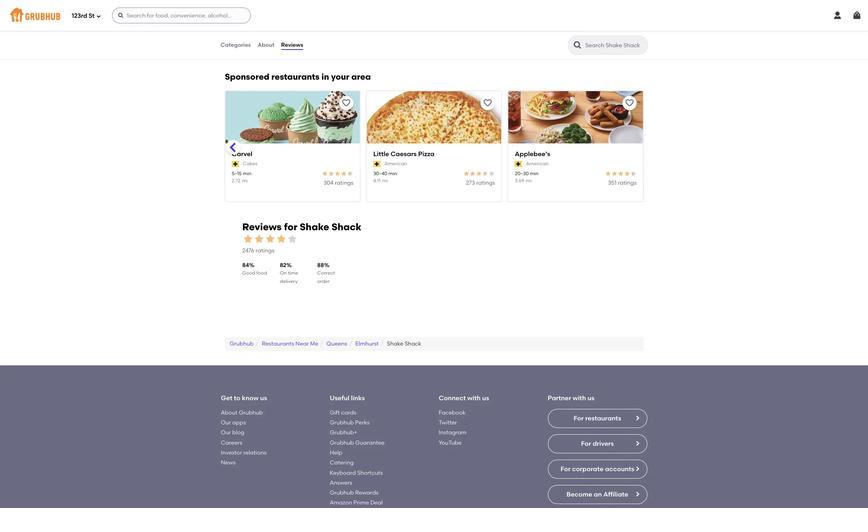 Task type: locate. For each thing, give the bounding box(es) containing it.
min inside 30–40 min 4.11 mi
[[389, 171, 397, 176]]

1 horizontal spatial mi
[[382, 178, 388, 183]]

ratings for carvel
[[335, 179, 354, 186]]

subscription pass image for carvel
[[232, 161, 240, 167]]

keyboard shortcuts link
[[330, 469, 383, 476]]

know
[[242, 394, 259, 402]]

svg image
[[833, 11, 843, 20], [852, 11, 862, 20], [96, 14, 101, 18]]

right image for for corporate accounts
[[634, 466, 641, 472]]

3 min from the left
[[530, 171, 539, 176]]

30–40 min 4.11 mi
[[373, 171, 397, 183]]

304 ratings
[[324, 179, 354, 186]]

applebee's link
[[515, 150, 637, 159]]

amazon prime deal link
[[330, 500, 383, 506]]

us for connect with us
[[482, 394, 489, 402]]

2.72
[[232, 178, 241, 183]]

min right 30–40
[[389, 171, 397, 176]]

for left corporate
[[561, 465, 571, 473]]

2 mi from the left
[[382, 178, 388, 183]]

restaurants left "in"
[[271, 72, 320, 82]]

1 horizontal spatial subscription pass image
[[515, 161, 523, 167]]

star icon image
[[322, 171, 328, 177], [328, 171, 335, 177], [335, 171, 341, 177], [341, 171, 347, 177], [347, 171, 354, 177], [347, 171, 354, 177], [463, 171, 470, 177], [470, 171, 476, 177], [476, 171, 482, 177], [482, 171, 489, 177], [482, 171, 489, 177], [489, 171, 495, 177], [605, 171, 611, 177], [611, 171, 618, 177], [618, 171, 624, 177], [624, 171, 630, 177], [630, 171, 637, 177], [630, 171, 637, 177], [242, 233, 253, 245], [253, 233, 265, 245], [265, 233, 276, 245], [276, 233, 287, 245], [287, 233, 298, 245]]

1 vertical spatial right image
[[634, 491, 641, 497]]

useful links
[[330, 394, 365, 402]]

2 horizontal spatial save this restaurant image
[[625, 98, 634, 108]]

subscription pass image up 5–15
[[232, 161, 240, 167]]

carvel link
[[232, 150, 354, 159]]

save this restaurant button
[[339, 96, 354, 110], [481, 96, 495, 110], [623, 96, 637, 110]]

mi inside the 5–15 min 2.72 mi
[[242, 178, 248, 183]]

0 horizontal spatial shack
[[332, 221, 362, 233]]

time
[[288, 270, 298, 276]]

2 horizontal spatial save this restaurant button
[[623, 96, 637, 110]]

good
[[242, 270, 255, 276]]

american
[[385, 161, 407, 166], [526, 161, 549, 166]]

0 horizontal spatial about
[[221, 409, 237, 416]]

about left 'reviews' button at the top left
[[258, 42, 274, 48]]

mi inside 30–40 min 4.11 mi
[[382, 178, 388, 183]]

1 with from the left
[[467, 394, 481, 402]]

1 horizontal spatial min
[[389, 171, 397, 176]]

273
[[466, 179, 475, 186]]

1 vertical spatial restaurants
[[585, 414, 621, 422]]

shake shack
[[387, 340, 421, 347]]

for down partner with us
[[574, 414, 584, 422]]

search icon image
[[573, 40, 582, 50]]

save this restaurant image
[[342, 98, 351, 108], [483, 98, 493, 108], [625, 98, 634, 108]]

min right 20–30
[[530, 171, 539, 176]]

delivery
[[280, 278, 298, 284]]

partner
[[548, 394, 571, 402]]

mi for applebee's
[[526, 178, 532, 183]]

applebee's logo image
[[509, 91, 643, 158]]

3 us from the left
[[588, 394, 595, 402]]

for for for corporate accounts
[[561, 465, 571, 473]]

3 save this restaurant image from the left
[[625, 98, 634, 108]]

0 horizontal spatial save this restaurant image
[[342, 98, 351, 108]]

min right 5–15
[[243, 171, 251, 176]]

grubhub
[[230, 340, 254, 347], [239, 409, 263, 416], [330, 419, 354, 426], [330, 439, 354, 446], [330, 489, 354, 496]]

our
[[221, 419, 231, 426], [221, 429, 231, 436]]

grubhub down know
[[239, 409, 263, 416]]

1 horizontal spatial us
[[482, 394, 489, 402]]

catering
[[330, 459, 354, 466]]

investor
[[221, 449, 242, 456]]

min inside the 5–15 min 2.72 mi
[[243, 171, 251, 176]]

2476
[[242, 247, 254, 254]]

ratings right '304'
[[335, 179, 354, 186]]

area
[[351, 72, 371, 82]]

2 american from the left
[[526, 161, 549, 166]]

1 vertical spatial about
[[221, 409, 237, 416]]

us right connect on the bottom
[[482, 394, 489, 402]]

0 vertical spatial about
[[258, 42, 274, 48]]

0 horizontal spatial mi
[[242, 178, 248, 183]]

3 save this restaurant button from the left
[[623, 96, 637, 110]]

restaurants for for
[[585, 414, 621, 422]]

82 on time delivery
[[280, 262, 298, 284]]

blog
[[232, 429, 244, 436]]

save this restaurant image for applebee's
[[625, 98, 634, 108]]

3 mi from the left
[[526, 178, 532, 183]]

amazon
[[330, 500, 352, 506]]

30–40
[[373, 171, 387, 176]]

1 horizontal spatial save this restaurant image
[[483, 98, 493, 108]]

1 mi from the left
[[242, 178, 248, 183]]

2 min from the left
[[389, 171, 397, 176]]

restaurants
[[262, 340, 294, 347]]

shortcuts
[[357, 469, 383, 476]]

mi for little caesars pizza
[[382, 178, 388, 183]]

grubhub down answers
[[330, 489, 354, 496]]

american down applebee's
[[526, 161, 549, 166]]

88
[[317, 262, 324, 269]]

mi right 2.72
[[242, 178, 248, 183]]

304
[[324, 179, 334, 186]]

1 vertical spatial right image
[[634, 466, 641, 472]]

2 vertical spatial for
[[561, 465, 571, 473]]

with right connect on the bottom
[[467, 394, 481, 402]]

restaurants
[[271, 72, 320, 82], [585, 414, 621, 422]]

right image for for drivers
[[634, 440, 641, 447]]

grubhub+ link
[[330, 429, 357, 436]]

become
[[567, 490, 592, 498]]

restaurants up 'drivers'
[[585, 414, 621, 422]]

gift cards grubhub perks grubhub+ grubhub guarantee help catering keyboard shortcuts answers grubhub rewards amazon prime deal
[[330, 409, 385, 506]]

carvel logo image
[[225, 91, 360, 158]]

0 horizontal spatial save this restaurant button
[[339, 96, 354, 110]]

shake shack link
[[387, 340, 421, 347]]

ratings for little caesars pizza
[[476, 179, 495, 186]]

about up our apps link
[[221, 409, 237, 416]]

for left 'drivers'
[[581, 440, 591, 447]]

1 horizontal spatial save this restaurant button
[[481, 96, 495, 110]]

shake right for
[[300, 221, 329, 233]]

with right the partner
[[573, 394, 586, 402]]

ratings right 273
[[476, 179, 495, 186]]

2 with from the left
[[573, 394, 586, 402]]

0 horizontal spatial us
[[260, 394, 267, 402]]

grubhub left restaurants
[[230, 340, 254, 347]]

1 horizontal spatial restaurants
[[585, 414, 621, 422]]

reviews
[[281, 42, 303, 48], [242, 221, 282, 233]]

american down caesars
[[385, 161, 407, 166]]

grubhub link
[[230, 340, 254, 347]]

0 horizontal spatial min
[[243, 171, 251, 176]]

2 us from the left
[[482, 394, 489, 402]]

for restaurants link
[[548, 409, 647, 428]]

our up our blog link
[[221, 419, 231, 426]]

elmhurst link
[[355, 340, 379, 347]]

mi right 3.69
[[526, 178, 532, 183]]

1 save this restaurant image from the left
[[342, 98, 351, 108]]

categories
[[221, 42, 251, 48]]

us right know
[[260, 394, 267, 402]]

grubhub down grubhub+
[[330, 439, 354, 446]]

1 right image from the top
[[634, 415, 641, 421]]

1 vertical spatial for
[[581, 440, 591, 447]]

123rd st
[[72, 12, 95, 19]]

2 horizontal spatial us
[[588, 394, 595, 402]]

with
[[467, 394, 481, 402], [573, 394, 586, 402]]

twitter link
[[439, 419, 457, 426]]

1 vertical spatial reviews
[[242, 221, 282, 233]]

right image inside "for restaurants" link
[[634, 415, 641, 421]]

save this restaurant button for little caesars pizza
[[481, 96, 495, 110]]

1 save this restaurant button from the left
[[339, 96, 354, 110]]

right image
[[634, 440, 641, 447], [634, 466, 641, 472]]

careers
[[221, 439, 242, 446]]

1 horizontal spatial shake
[[387, 340, 404, 347]]

1 vertical spatial shake
[[387, 340, 404, 347]]

for inside "for restaurants" link
[[574, 414, 584, 422]]

0 vertical spatial our
[[221, 419, 231, 426]]

to
[[234, 394, 240, 402]]

2 save this restaurant image from the left
[[483, 98, 493, 108]]

1 vertical spatial our
[[221, 429, 231, 436]]

mi right 4.11 in the left of the page
[[382, 178, 388, 183]]

us up for restaurants
[[588, 394, 595, 402]]

about inside button
[[258, 42, 274, 48]]

1 horizontal spatial shack
[[405, 340, 421, 347]]

apps
[[232, 419, 246, 426]]

min inside the 20–30 min 3.69 mi
[[530, 171, 539, 176]]

2 horizontal spatial mi
[[526, 178, 532, 183]]

for inside for drivers link
[[581, 440, 591, 447]]

1 vertical spatial shack
[[405, 340, 421, 347]]

useful
[[330, 394, 349, 402]]

0 vertical spatial right image
[[634, 415, 641, 421]]

84
[[242, 262, 249, 269]]

grubhub down gift cards 'link'
[[330, 419, 354, 426]]

right image inside for corporate accounts link
[[634, 466, 641, 472]]

mi
[[242, 178, 248, 183], [382, 178, 388, 183], [526, 178, 532, 183]]

1 subscription pass image from the left
[[232, 161, 240, 167]]

restaurants near me link
[[262, 340, 318, 347]]

reviews inside button
[[281, 42, 303, 48]]

0 horizontal spatial subscription pass image
[[232, 161, 240, 167]]

2 save this restaurant button from the left
[[481, 96, 495, 110]]

1 american from the left
[[385, 161, 407, 166]]

us for partner with us
[[588, 394, 595, 402]]

0 vertical spatial right image
[[634, 440, 641, 447]]

0 horizontal spatial american
[[385, 161, 407, 166]]

restaurants near me
[[262, 340, 318, 347]]

0 vertical spatial for
[[574, 414, 584, 422]]

2 right image from the top
[[634, 466, 641, 472]]

2 right image from the top
[[634, 491, 641, 497]]

2 subscription pass image from the left
[[515, 161, 523, 167]]

123rd
[[72, 12, 87, 19]]

0 vertical spatial shack
[[332, 221, 362, 233]]

ratings right 351 on the right
[[618, 179, 637, 186]]

0 vertical spatial restaurants
[[271, 72, 320, 82]]

affiliate
[[604, 490, 629, 498]]

an
[[594, 490, 602, 498]]

our up careers link
[[221, 429, 231, 436]]

become an affiliate link
[[548, 485, 647, 504]]

1 horizontal spatial about
[[258, 42, 274, 48]]

1 min from the left
[[243, 171, 251, 176]]

main navigation navigation
[[0, 0, 868, 31]]

us
[[260, 394, 267, 402], [482, 394, 489, 402], [588, 394, 595, 402]]

grubhub perks link
[[330, 419, 370, 426]]

reviews right about button
[[281, 42, 303, 48]]

1 us from the left
[[260, 394, 267, 402]]

become an affiliate
[[567, 490, 629, 498]]

for inside for corporate accounts link
[[561, 465, 571, 473]]

subscription pass image up 20–30
[[515, 161, 523, 167]]

queens link
[[327, 340, 347, 347]]

about inside about grubhub our apps our blog careers investor relations news
[[221, 409, 237, 416]]

right image
[[634, 415, 641, 421], [634, 491, 641, 497]]

0 horizontal spatial shake
[[300, 221, 329, 233]]

2 horizontal spatial min
[[530, 171, 539, 176]]

0 horizontal spatial restaurants
[[271, 72, 320, 82]]

1 horizontal spatial american
[[526, 161, 549, 166]]

get to know us
[[221, 394, 267, 402]]

0 vertical spatial reviews
[[281, 42, 303, 48]]

mi inside the 20–30 min 3.69 mi
[[526, 178, 532, 183]]

1 horizontal spatial with
[[573, 394, 586, 402]]

ratings
[[335, 179, 354, 186], [476, 179, 495, 186], [618, 179, 637, 186], [256, 247, 274, 254]]

caesars
[[391, 150, 417, 158]]

0 horizontal spatial svg image
[[96, 14, 101, 18]]

rewards
[[355, 489, 379, 496]]

right image inside become an affiliate link
[[634, 491, 641, 497]]

sponsored
[[225, 72, 269, 82]]

shake right elmhurst link at the left bottom of the page
[[387, 340, 404, 347]]

0 horizontal spatial with
[[467, 394, 481, 402]]

right image inside for drivers link
[[634, 440, 641, 447]]

1 right image from the top
[[634, 440, 641, 447]]

news link
[[221, 459, 236, 466]]

save this restaurant image for little caesars pizza
[[483, 98, 493, 108]]

reviews up 2476 ratings
[[242, 221, 282, 233]]

subscription pass image
[[232, 161, 240, 167], [515, 161, 523, 167]]



Task type: vqa. For each thing, say whether or not it's contained in the screenshot.
us for Partner with us
yes



Task type: describe. For each thing, give the bounding box(es) containing it.
little
[[373, 150, 389, 158]]

for
[[284, 221, 297, 233]]

accounts
[[605, 465, 635, 473]]

grubhub inside about grubhub our apps our blog careers investor relations news
[[239, 409, 263, 416]]

get
[[221, 394, 232, 402]]

help
[[330, 449, 342, 456]]

2476 ratings
[[242, 247, 274, 254]]

reviews button
[[281, 31, 304, 59]]

grubhub+
[[330, 429, 357, 436]]

20–30 min 3.69 mi
[[515, 171, 539, 183]]

relations
[[243, 449, 267, 456]]

food
[[256, 270, 267, 276]]

on
[[280, 270, 287, 276]]

links
[[351, 394, 365, 402]]

reviews for reviews
[[281, 42, 303, 48]]

near
[[296, 340, 309, 347]]

for corporate accounts link
[[548, 460, 647, 479]]

our apps link
[[221, 419, 246, 426]]

our blog link
[[221, 429, 244, 436]]

0 vertical spatial shake
[[300, 221, 329, 233]]

investor relations link
[[221, 449, 267, 456]]

2 our from the top
[[221, 429, 231, 436]]

facebook
[[439, 409, 466, 416]]

instagram link
[[439, 429, 467, 436]]

restaurants for sponsored
[[271, 72, 320, 82]]

reviews for reviews for shake shack
[[242, 221, 282, 233]]

in
[[322, 72, 329, 82]]

save this restaurant button for carvel
[[339, 96, 354, 110]]

save this restaurant image for carvel
[[342, 98, 351, 108]]

subscription pass image for applebee's
[[515, 161, 523, 167]]

facebook twitter instagram youtube
[[439, 409, 467, 446]]

partner with us
[[548, 394, 595, 402]]

help link
[[330, 449, 342, 456]]

drivers
[[593, 440, 614, 447]]

right image for for restaurants
[[634, 415, 641, 421]]

guarantee
[[355, 439, 385, 446]]

ratings right 2476
[[256, 247, 274, 254]]

cards
[[341, 409, 356, 416]]

for corporate accounts
[[561, 465, 635, 473]]

subscription pass image
[[373, 161, 381, 167]]

with for partner
[[573, 394, 586, 402]]

min for little caesars pizza
[[389, 171, 397, 176]]

about grubhub our apps our blog careers investor relations news
[[221, 409, 267, 466]]

ratings for applebee's
[[618, 179, 637, 186]]

american for little caesars pizza
[[385, 161, 407, 166]]

youtube
[[439, 439, 462, 446]]

gift
[[330, 409, 340, 416]]

about for about
[[258, 42, 274, 48]]

Search for food, convenience, alcohol... search field
[[112, 8, 251, 23]]

2 horizontal spatial svg image
[[852, 11, 862, 20]]

pizza
[[418, 150, 435, 158]]

Search Shake Shack search field
[[585, 42, 645, 49]]

reviews for shake shack
[[242, 221, 362, 233]]

5–15
[[232, 171, 242, 176]]

queens
[[327, 340, 347, 347]]

for for for drivers
[[581, 440, 591, 447]]

youtube link
[[439, 439, 462, 446]]

4.11
[[373, 178, 381, 183]]

your
[[331, 72, 349, 82]]

american for applebee's
[[526, 161, 549, 166]]

273 ratings
[[466, 179, 495, 186]]

20–30
[[515, 171, 529, 176]]

deal
[[370, 500, 383, 506]]

answers link
[[330, 479, 352, 486]]

grubhub rewards link
[[330, 489, 379, 496]]

instagram
[[439, 429, 467, 436]]

88 correct order
[[317, 262, 335, 284]]

me
[[310, 340, 318, 347]]

little caesars pizza logo image
[[367, 91, 502, 158]]

right image for become an affiliate
[[634, 491, 641, 497]]

save this restaurant button for applebee's
[[623, 96, 637, 110]]

st
[[89, 12, 95, 19]]

for drivers
[[581, 440, 614, 447]]

correct
[[317, 270, 335, 276]]

cakes
[[243, 161, 257, 166]]

mi for carvel
[[242, 178, 248, 183]]

applebee's
[[515, 150, 550, 158]]

little caesars pizza link
[[373, 150, 495, 159]]

news
[[221, 459, 236, 466]]

1 our from the top
[[221, 419, 231, 426]]

sponsored restaurants in your area
[[225, 72, 371, 82]]

elmhurst
[[355, 340, 379, 347]]

twitter
[[439, 419, 457, 426]]

keyboard
[[330, 469, 356, 476]]

catering link
[[330, 459, 354, 466]]

351
[[608, 179, 617, 186]]

categories button
[[220, 31, 251, 59]]

3.69
[[515, 178, 524, 183]]

prime
[[354, 500, 369, 506]]

svg image
[[118, 12, 124, 19]]

min for applebee's
[[530, 171, 539, 176]]

min for carvel
[[243, 171, 251, 176]]

about for about grubhub our apps our blog careers investor relations news
[[221, 409, 237, 416]]

351 ratings
[[608, 179, 637, 186]]

for for for restaurants
[[574, 414, 584, 422]]

grubhub guarantee link
[[330, 439, 385, 446]]

with for connect
[[467, 394, 481, 402]]

order
[[317, 278, 330, 284]]

about grubhub link
[[221, 409, 263, 416]]

1 horizontal spatial svg image
[[833, 11, 843, 20]]



